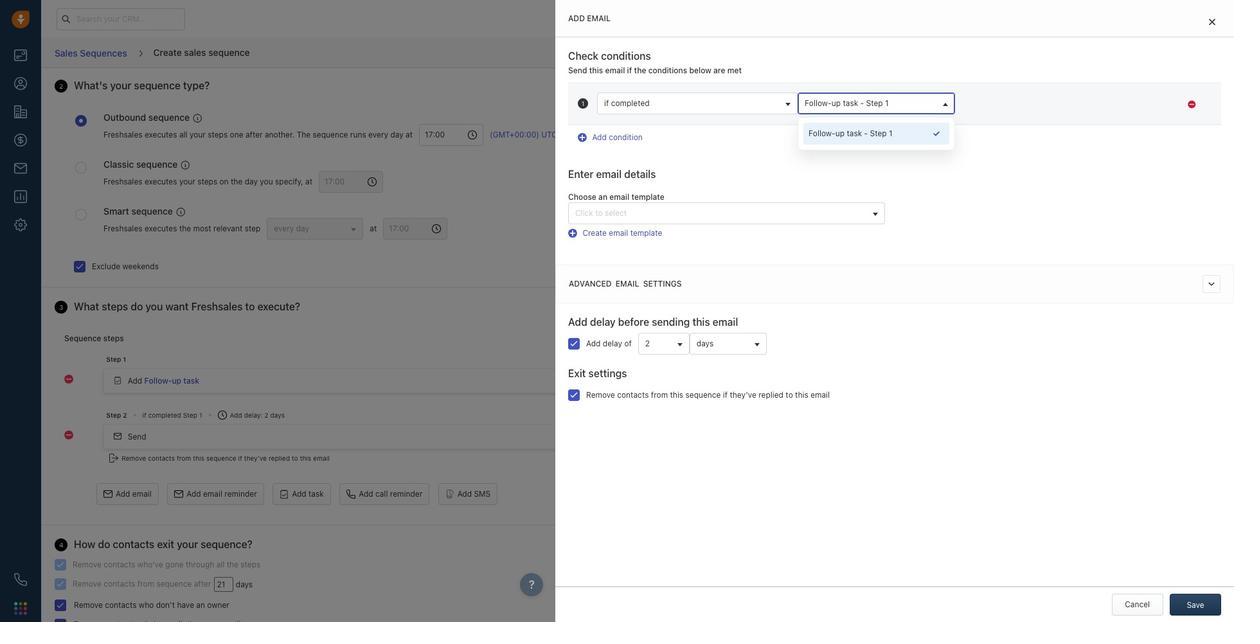Task type: vqa. For each thing, say whether or not it's contained in the screenshot.
Forecasting
no



Task type: describe. For each thing, give the bounding box(es) containing it.
0 vertical spatial after
[[245, 130, 263, 140]]

1 horizontal spatial every
[[368, 130, 388, 140]]

2 left if completed step 1
[[123, 411, 127, 419]]

check conditions send this email if the conditions below are met
[[568, 50, 742, 75]]

dialog containing check conditions
[[555, 0, 1234, 622]]

the
[[297, 130, 311, 140]]

(gmt+00:00)
[[490, 130, 539, 140]]

0 horizontal spatial all
[[179, 130, 187, 140]]

sales left sequences?
[[990, 82, 1012, 93]]

the up sms.
[[949, 115, 961, 125]]

sequence left <span class=" ">sales reps can use this for weekly check-ins with leads and to run renewal campaigns e.g. renewing a contract</span> icon
[[136, 159, 178, 170]]

advanced
[[569, 279, 612, 289]]

gone
[[165, 560, 184, 569]]

you.
[[962, 137, 977, 147]]

delay for before
[[590, 316, 616, 328]]

completed for if completed
[[611, 98, 650, 108]]

if completed
[[604, 98, 650, 108]]

add condition link
[[578, 123, 643, 142]]

sales sequences
[[55, 47, 127, 58]]

sequence left <span class=" ">sales reps can use this for traditional drip campaigns e.g. reengaging with cold prospects</span> icon at the left of page
[[148, 112, 190, 123]]

outbound sequence
[[103, 112, 190, 123]]

how do contacts exit your sequence?
[[74, 539, 252, 550]]

sequence?
[[201, 539, 252, 550]]

my daily email limits
[[949, 170, 1022, 180]]

freshsales executes all your steps one after another. the sequence runs every day at
[[103, 130, 413, 140]]

lined
[[1046, 126, 1063, 136]]

1 vertical spatial they've
[[244, 454, 267, 462]]

add call reminder
[[359, 489, 422, 499]]

owner
[[207, 600, 229, 610]]

weekends
[[122, 261, 159, 271]]

be
[[1026, 115, 1035, 125]]

<span class=" ">sales reps can use this for prospecting and account-based selling e.g. following up with event attendees</span> image
[[176, 207, 185, 216]]

sms
[[474, 489, 491, 499]]

1 horizontal spatial all
[[216, 560, 225, 569]]

freshworks switcher image
[[14, 602, 27, 615]]

step inside option
[[870, 129, 887, 138]]

add email reminder button
[[167, 483, 264, 505]]

choose an email template
[[568, 192, 664, 202]]

or
[[1200, 115, 1208, 125]]

follow-up task - step 1 for the follow-up task - step 1 list box
[[809, 129, 893, 138]]

crm.
[[963, 115, 983, 125]]

smart
[[103, 205, 129, 216]]

once
[[970, 126, 990, 136]]

1 vertical spatial a
[[1014, 153, 1018, 163]]

email inside a sales sequence is a series of steps you can set up to nurture contacts in the crm. a step can be an email, task, call reminder, email reminder, or sms. once your steps are lined up, the crm executes them automatically for you.
[[1142, 115, 1162, 125]]

add email inside button
[[116, 489, 152, 499]]

2 reminder, from the left
[[1164, 115, 1198, 125]]

for
[[949, 137, 959, 147]]

2 vertical spatial follow-
[[144, 376, 172, 385]]

on
[[220, 177, 229, 186]]

sequence up the type? on the left top of page
[[208, 47, 250, 58]]

automatically
[[1168, 126, 1216, 136]]

add delay before sending this email
[[568, 316, 738, 328]]

task inside 'dropdown button'
[[843, 98, 858, 108]]

1 inside option
[[889, 129, 893, 138]]

0 horizontal spatial from
[[137, 579, 154, 589]]

close image
[[1209, 18, 1215, 26]]

follow-up task - step 1 list box
[[803, 123, 949, 145]]

0 vertical spatial remove contacts from this sequence if they've replied to this email
[[586, 390, 830, 399]]

email,
[[1048, 115, 1069, 125]]

how for how do contacts exit your sequence?
[[74, 539, 95, 550]]

1 down follow-up task link
[[199, 411, 202, 419]]

if inside button
[[604, 98, 609, 108]]

contacts down settings
[[617, 390, 649, 399]]

create email template link
[[568, 228, 662, 238]]

freshsales executes your steps on the day you specify, at
[[103, 177, 312, 186]]

exit
[[568, 367, 586, 379]]

completed for if completed step 1
[[148, 411, 181, 419]]

0 vertical spatial they've
[[730, 390, 756, 399]]

remove contacts who don't have an owner
[[74, 600, 229, 610]]

0 vertical spatial template
[[631, 192, 664, 202]]

if right step 2
[[142, 411, 146, 419]]

up up if completed step 1
[[172, 376, 181, 385]]

step inside 'dropdown button'
[[866, 98, 883, 108]]

up inside option
[[835, 129, 845, 138]]

what's
[[74, 80, 108, 91]]

add task button
[[273, 483, 331, 505]]

contacts up remove contacts from sequence after
[[104, 560, 135, 569]]

2 horizontal spatial day
[[390, 130, 403, 140]]

your down <span class=" ">sales reps can use this for weekly check-ins with leads and to run renewal campaigns e.g. renewing a contract</span> icon
[[179, 177, 195, 186]]

0 vertical spatial do
[[131, 301, 143, 312]]

freshsales for classic
[[103, 177, 142, 186]]

them
[[1147, 126, 1165, 136]]

your right 'exit' at the left bottom of page
[[177, 539, 198, 550]]

1 horizontal spatial a
[[985, 115, 990, 125]]

- for the follow-up task - step 1 list box
[[864, 129, 868, 138]]

every day button
[[267, 218, 363, 239]]

sequence steps
[[64, 333, 124, 343]]

met
[[727, 66, 742, 75]]

task inside button
[[308, 489, 324, 499]]

2 right :
[[264, 411, 268, 419]]

enter
[[568, 169, 594, 180]]

day inside button
[[296, 223, 309, 233]]

call inside a sales sequence is a series of steps you can set up to nurture contacts in the crm. a step can be an email, task, call reminder, email reminder, or sms. once your steps are lined up, the crm executes them automatically for you.
[[1091, 115, 1104, 125]]

1 vertical spatial after
[[194, 579, 211, 589]]

the right on
[[231, 177, 242, 186]]

details
[[624, 169, 656, 180]]

up inside 'dropdown button'
[[831, 98, 841, 108]]

follow-up task link
[[144, 376, 199, 385]]

1 inside 'dropdown button'
[[885, 98, 889, 108]]

sequence right the
[[313, 130, 348, 140]]

freshsales for outbound
[[103, 130, 142, 140]]

series
[[1029, 104, 1051, 113]]

what steps do you want freshsales to execute?
[[74, 301, 300, 312]]

sequence up outbound sequence
[[134, 80, 181, 91]]

what are sales sequences?
[[949, 82, 1065, 93]]

remove contacts who've gone through all the steps
[[73, 560, 261, 569]]

1 vertical spatial from
[[177, 454, 191, 462]]

up,
[[1065, 126, 1077, 136]]

delay for of
[[603, 338, 622, 348]]

add call reminder button
[[339, 483, 429, 505]]

(gmt+00:00) utc link
[[490, 129, 557, 140]]

0 horizontal spatial remove contacts from this sequence if they've replied to this email
[[122, 454, 330, 462]]

add email button
[[96, 483, 159, 505]]

if down days button
[[723, 390, 728, 399]]

exclude
[[92, 261, 120, 271]]

smart sequence
[[103, 205, 173, 216]]

to inside button
[[595, 209, 603, 218]]

task,
[[1072, 115, 1089, 125]]

an inside a sales sequence is a series of steps you can set up to nurture contacts in the crm. a step can be an email, task, call reminder, email reminder, or sms. once your steps are lined up, the crm executes them automatically for you.
[[1037, 115, 1046, 125]]

add delay of
[[586, 338, 632, 348]]

create for create email template
[[583, 228, 607, 238]]

step down step 1
[[106, 411, 121, 419]]

sequence down gone
[[156, 579, 192, 589]]

create for create sales sequence
[[153, 47, 182, 58]]

every inside button
[[274, 223, 294, 233]]

freshsales executes the most relevant step
[[103, 224, 261, 233]]

freshsales for smart
[[103, 224, 142, 233]]

email inside button
[[203, 489, 222, 499]]

exit settings
[[568, 367, 627, 379]]

step 1
[[106, 355, 126, 363]]

before
[[618, 316, 649, 328]]

through
[[186, 560, 214, 569]]

check
[[568, 50, 598, 62]]

1 vertical spatial conditions
[[648, 66, 687, 75]]

the down task,
[[1079, 126, 1091, 136]]

who
[[139, 600, 154, 610]]

sequence
[[64, 333, 101, 343]]

- for follow-up task - step 1 'dropdown button'
[[860, 98, 864, 108]]

sequence down lined
[[1041, 153, 1076, 163]]

how to configure a sales sequence link
[[949, 153, 1076, 163]]

what for what steps do you want freshsales to execute?
[[74, 301, 99, 312]]

executes for outbound sequence
[[145, 130, 177, 140]]

sales
[[55, 47, 78, 58]]

to inside a sales sequence is a series of steps you can set up to nurture contacts in the crm. a step can be an email, task, call reminder, email reminder, or sms. once your steps are lined up, the crm executes them automatically for you.
[[1140, 104, 1148, 113]]

crm
[[1093, 126, 1110, 136]]

remove inside dialog
[[586, 390, 615, 399]]

sequence left the <span class=" ">sales reps can use this for prospecting and account-based selling e.g. following up with event attendees</span> image at top left
[[131, 205, 173, 216]]

how for how to configure a sales sequence
[[949, 153, 965, 163]]

contacts down if completed step 1
[[148, 454, 175, 462]]

follow- for the follow-up task - step 1 list box
[[809, 129, 835, 138]]

a sales sequence is a series of steps you can set up to nurture contacts in the crm. a step can be an email, task, call reminder, email reminder, or sms. once your steps are lined up, the crm executes them automatically for you.
[[949, 104, 1219, 147]]

what's your sequence type?
[[74, 80, 210, 91]]

nurture
[[1150, 104, 1176, 113]]

in
[[1212, 104, 1219, 113]]

send inside check conditions send this email if the conditions below are met
[[568, 66, 587, 75]]

(gmt+00:00) utc
[[490, 130, 557, 140]]

type?
[[183, 80, 210, 91]]

exclude weekends
[[92, 261, 159, 271]]

1 vertical spatial you
[[260, 177, 273, 186]]

follow-up task - step 1 for follow-up task - step 1 'dropdown button'
[[805, 98, 889, 108]]

step down follow-up task link
[[183, 411, 197, 419]]

executes for classic sequence
[[145, 177, 177, 186]]

settings
[[643, 279, 682, 289]]

0 horizontal spatial send
[[128, 432, 146, 441]]

<span class=" ">sales reps can use this for traditional drip campaigns e.g. reengaging with cold prospects</span> image
[[193, 114, 202, 123]]

email inside button
[[132, 489, 152, 499]]

follow-up task - step 1 option
[[803, 123, 949, 145]]

contacts up remove contacts who don't have an owner
[[104, 579, 135, 589]]

contacts inside a sales sequence is a series of steps you can set up to nurture contacts in the crm. a step can be an email, task, call reminder, email reminder, or sms. once your steps are lined up, the crm executes them automatically for you.
[[1178, 104, 1210, 113]]

steps left on
[[197, 177, 217, 186]]

add email reminder
[[186, 489, 257, 499]]



Task type: locate. For each thing, give the bounding box(es) containing it.
0 vertical spatial what
[[949, 82, 972, 93]]

the left most
[[179, 224, 191, 233]]

conditions left below
[[648, 66, 687, 75]]

remove contacts from this sequence if they've replied to this email down days button
[[586, 390, 830, 399]]

want
[[165, 301, 189, 312]]

sequence left is
[[978, 104, 1013, 113]]

None text field
[[214, 577, 234, 592]]

have
[[177, 600, 194, 610]]

daily
[[962, 170, 979, 180]]

if up add condition link
[[604, 98, 609, 108]]

2 button
[[638, 333, 690, 354]]

click to select button
[[568, 203, 885, 225]]

2 vertical spatial delay
[[244, 411, 261, 419]]

1 horizontal spatial of
[[1053, 104, 1061, 113]]

step right crm.
[[992, 115, 1008, 125]]

runs
[[350, 130, 366, 140]]

0 vertical spatial are
[[713, 66, 725, 75]]

1 vertical spatial follow-
[[809, 129, 835, 138]]

steps
[[1063, 104, 1083, 113], [1010, 126, 1030, 136], [208, 130, 228, 140], [197, 177, 217, 186], [102, 301, 128, 312], [103, 333, 124, 343], [241, 560, 261, 569]]

phone element
[[8, 567, 33, 593]]

limits
[[1003, 170, 1022, 180]]

days
[[697, 338, 714, 348], [270, 411, 285, 419], [236, 580, 253, 589]]

minus filled image
[[1188, 100, 1196, 109]]

template down choose an email template
[[630, 228, 662, 238]]

1 horizontal spatial do
[[131, 301, 143, 312]]

add follow-up task
[[128, 376, 199, 385]]

0 vertical spatial call
[[1091, 115, 1104, 125]]

relevant
[[213, 224, 243, 233]]

0 vertical spatial step
[[992, 115, 1008, 125]]

2 horizontal spatial from
[[651, 390, 668, 399]]

1 horizontal spatial are
[[974, 82, 988, 93]]

0 horizontal spatial replied
[[269, 454, 290, 462]]

follow-up task - step 1 button
[[798, 93, 955, 114]]

<span class=" ">sales reps can use this for weekly check-ins with leads and to run renewal campaigns e.g. renewing a contract</span> image
[[181, 160, 190, 169]]

add email up how do contacts exit your sequence?
[[116, 489, 152, 499]]

sales up limits
[[1020, 153, 1039, 163]]

create sales sequence
[[153, 47, 250, 58]]

add sms button
[[438, 483, 498, 505]]

0 vertical spatial all
[[179, 130, 187, 140]]

settings
[[588, 367, 627, 379]]

if up if completed
[[627, 66, 632, 75]]

a up limits
[[1014, 153, 1018, 163]]

to
[[1140, 104, 1148, 113], [968, 153, 975, 163], [595, 209, 603, 218], [245, 301, 255, 312], [786, 390, 793, 399], [292, 454, 298, 462]]

- inside 'dropdown button'
[[860, 98, 864, 108]]

create up "what's your sequence type?" at the top of the page
[[153, 47, 182, 58]]

up inside a sales sequence is a series of steps you can set up to nurture contacts in the crm. a step can be an email, task, call reminder, email reminder, or sms. once your steps are lined up, the crm executes them automatically for you.
[[1129, 104, 1138, 113]]

save button
[[1170, 594, 1221, 616]]

executes down classic sequence
[[145, 177, 177, 186]]

they've down days button
[[730, 390, 756, 399]]

1 vertical spatial call
[[375, 489, 388, 499]]

0 vertical spatial add email
[[568, 13, 610, 23]]

:
[[261, 411, 263, 419]]

if up 'add email reminder'
[[238, 454, 242, 462]]

reminder left add sms button
[[390, 489, 422, 499]]

0 vertical spatial replied
[[759, 390, 783, 399]]

you inside a sales sequence is a series of steps you can set up to nurture contacts in the crm. a step can be an email, task, call reminder, email reminder, or sms. once your steps are lined up, the crm executes them automatically for you.
[[1085, 104, 1098, 113]]

0 horizontal spatial you
[[146, 301, 163, 312]]

your right 'what's'
[[110, 80, 131, 91]]

0 horizontal spatial of
[[624, 338, 632, 348]]

the
[[634, 66, 646, 75], [949, 115, 961, 125], [1079, 126, 1091, 136], [231, 177, 242, 186], [179, 224, 191, 233], [227, 560, 238, 569]]

follow-up task - step 1 inside option
[[809, 129, 893, 138]]

1 horizontal spatial what
[[949, 82, 972, 93]]

2 horizontal spatial days
[[697, 338, 714, 348]]

day down specify,
[[296, 223, 309, 233]]

0 horizontal spatial day
[[245, 177, 258, 186]]

are inside a sales sequence is a series of steps you can set up to nurture contacts in the crm. a step can be an email, task, call reminder, email reminder, or sms. once your steps are lined up, the crm executes them automatically for you.
[[1032, 126, 1043, 136]]

sequence up 'add email reminder'
[[206, 454, 236, 462]]

of down before
[[624, 338, 632, 348]]

0 vertical spatial a
[[949, 104, 954, 113]]

0 vertical spatial day
[[390, 130, 403, 140]]

steps down sequence?
[[241, 560, 261, 569]]

who've
[[137, 560, 163, 569]]

add delay : 2 days
[[230, 411, 285, 419]]

my daily email limits link
[[949, 170, 1022, 180]]

utc
[[541, 130, 557, 140]]

execute?
[[257, 301, 300, 312]]

how up my
[[949, 153, 965, 163]]

remove contacts from this sequence if they've replied to this email
[[586, 390, 830, 399], [122, 454, 330, 462]]

1 vertical spatial create
[[583, 228, 607, 238]]

1 vertical spatial do
[[98, 539, 110, 550]]

what up crm.
[[949, 82, 972, 93]]

steps up sequence steps
[[102, 301, 128, 312]]

follow- inside follow-up task - step 1 option
[[809, 129, 835, 138]]

reminder up sequence?
[[224, 489, 257, 499]]

after down through
[[194, 579, 211, 589]]

1 horizontal spatial they've
[[730, 390, 756, 399]]

how to configure a sales sequence
[[949, 153, 1076, 163]]

email inside check conditions send this email if the conditions below are met
[[605, 66, 625, 75]]

completed inside if completed button
[[611, 98, 650, 108]]

an down series
[[1037, 115, 1046, 125]]

your right once
[[992, 126, 1008, 136]]

1 vertical spatial replied
[[269, 454, 290, 462]]

all up <span class=" ">sales reps can use this for weekly check-ins with leads and to run renewal campaigns e.g. renewing a contract</span> icon
[[179, 130, 187, 140]]

step up the follow-up task - step 1 list box
[[866, 98, 883, 108]]

1 horizontal spatial days
[[270, 411, 285, 419]]

0 vertical spatial conditions
[[601, 50, 651, 62]]

step
[[866, 98, 883, 108], [870, 129, 887, 138], [106, 355, 121, 363], [183, 411, 197, 419], [106, 411, 121, 419]]

create down click to select on the top of the page
[[583, 228, 607, 238]]

specify,
[[275, 177, 303, 186]]

1 horizontal spatial day
[[296, 223, 309, 233]]

0 vertical spatial send
[[568, 66, 587, 75]]

0 horizontal spatial reminder
[[224, 489, 257, 499]]

sequence down days button
[[685, 390, 721, 399]]

if completed step 1
[[142, 411, 202, 419]]

1 vertical spatial every
[[274, 223, 294, 233]]

1 down sequence steps
[[123, 355, 126, 363]]

they've down the add delay : 2 days
[[244, 454, 267, 462]]

1 horizontal spatial call
[[1091, 115, 1104, 125]]

all
[[179, 130, 187, 140], [216, 560, 225, 569]]

1 down follow-up task - step 1 'dropdown button'
[[889, 129, 893, 138]]

an right have
[[196, 600, 205, 610]]

0 horizontal spatial can
[[1010, 115, 1023, 125]]

steps up task,
[[1063, 104, 1083, 113]]

freshsales
[[103, 130, 142, 140], [103, 177, 142, 186], [103, 224, 142, 233], [191, 301, 243, 312]]

2 vertical spatial from
[[137, 579, 154, 589]]

of up email,
[[1053, 104, 1061, 113]]

1 vertical spatial how
[[74, 539, 95, 550]]

freshsales down outbound
[[103, 130, 142, 140]]

do right 4
[[98, 539, 110, 550]]

if completed button
[[597, 93, 798, 114]]

days down sequence?
[[236, 580, 253, 589]]

do
[[131, 301, 143, 312], [98, 539, 110, 550]]

0 horizontal spatial an
[[196, 600, 205, 610]]

- inside option
[[864, 129, 868, 138]]

follow- for follow-up task - step 1 'dropdown button'
[[805, 98, 831, 108]]

most
[[193, 224, 211, 233]]

freshsales right want
[[191, 301, 243, 312]]

every day
[[274, 223, 309, 233]]

2 vertical spatial are
[[1032, 126, 1043, 136]]

at right specify,
[[305, 177, 312, 186]]

can left set
[[1100, 104, 1113, 113]]

condition
[[609, 132, 643, 142]]

2 vertical spatial days
[[236, 580, 253, 589]]

enter email details
[[568, 169, 656, 180]]

remove contacts from sequence after
[[73, 579, 211, 589]]

from down if completed step 1
[[177, 454, 191, 462]]

up up the follow-up task - step 1 list box
[[831, 98, 841, 108]]

1 vertical spatial of
[[624, 338, 632, 348]]

is
[[1015, 104, 1021, 113]]

all right through
[[216, 560, 225, 569]]

1 vertical spatial completed
[[148, 411, 181, 419]]

at right every day button
[[370, 224, 377, 233]]

sales up crm.
[[957, 104, 975, 113]]

are inside check conditions send this email if the conditions below are met
[[713, 66, 725, 75]]

create email template
[[583, 228, 662, 238]]

0 horizontal spatial every
[[274, 223, 294, 233]]

add
[[568, 13, 585, 23], [592, 132, 607, 142], [568, 316, 587, 328], [586, 338, 601, 348], [128, 376, 142, 385], [230, 411, 242, 419], [116, 489, 130, 499], [186, 489, 201, 499], [292, 489, 306, 499], [359, 489, 373, 499], [457, 489, 472, 499]]

sequences?
[[1014, 82, 1065, 93]]

0 vertical spatial completed
[[611, 98, 650, 108]]

sending
[[652, 316, 690, 328]]

freshsales down 'classic'
[[103, 177, 142, 186]]

day right on
[[245, 177, 258, 186]]

- up the follow-up task - step 1 list box
[[860, 98, 864, 108]]

reminder for add email reminder
[[224, 489, 257, 499]]

exit
[[157, 539, 174, 550]]

0 vertical spatial every
[[368, 130, 388, 140]]

email
[[616, 279, 639, 289]]

can down is
[[1010, 115, 1023, 125]]

email
[[587, 13, 610, 23], [605, 66, 625, 75], [1142, 115, 1162, 125], [596, 169, 622, 180], [982, 170, 1001, 180], [610, 192, 629, 202], [609, 228, 628, 238], [713, 316, 738, 328], [811, 390, 830, 399], [313, 454, 330, 462], [132, 489, 152, 499], [203, 489, 222, 499]]

days right :
[[270, 411, 285, 419]]

step down sequence steps
[[106, 355, 121, 363]]

sequence
[[208, 47, 250, 58], [134, 80, 181, 91], [978, 104, 1013, 113], [148, 112, 190, 123], [313, 130, 348, 140], [1041, 153, 1076, 163], [136, 159, 178, 170], [131, 205, 173, 216], [685, 390, 721, 399], [206, 454, 236, 462], [156, 579, 192, 589]]

4
[[59, 541, 63, 549]]

this
[[589, 66, 603, 75], [692, 316, 710, 328], [670, 390, 683, 399], [795, 390, 808, 399], [193, 454, 204, 462], [300, 454, 311, 462]]

every
[[368, 130, 388, 140], [274, 223, 294, 233]]

2 horizontal spatial are
[[1032, 126, 1043, 136]]

reminder for add call reminder
[[390, 489, 422, 499]]

delay for :
[[244, 411, 261, 419]]

0 vertical spatial how
[[949, 153, 965, 163]]

follow- inside follow-up task - step 1 'dropdown button'
[[805, 98, 831, 108]]

executes down outbound sequence
[[145, 130, 177, 140]]

step right relevant
[[245, 224, 261, 233]]

contacts
[[1178, 104, 1210, 113], [617, 390, 649, 399], [148, 454, 175, 462], [113, 539, 154, 550], [104, 560, 135, 569], [104, 579, 135, 589], [105, 600, 137, 610]]

steps down be
[[1010, 126, 1030, 136]]

set
[[1115, 104, 1127, 113]]

of inside a sales sequence is a series of steps you can set up to nurture contacts in the crm. a step can be an email, task, call reminder, email reminder, or sms. once your steps are lined up, the crm executes them automatically for you.
[[1053, 104, 1061, 113]]

0 vertical spatial -
[[860, 98, 864, 108]]

Search your CRM... text field
[[57, 8, 185, 30]]

sequence inside a sales sequence is a series of steps you can set up to nurture contacts in the crm. a step can be an email, task, call reminder, email reminder, or sms. once your steps are lined up, the crm executes them automatically for you.
[[978, 104, 1013, 113]]

your down <span class=" ">sales reps can use this for traditional drip campaigns e.g. reengaging with cold prospects</span> icon at the left of page
[[190, 130, 206, 140]]

delay
[[590, 316, 616, 328], [603, 338, 622, 348], [244, 411, 261, 419]]

2 vertical spatial you
[[146, 301, 163, 312]]

2 horizontal spatial an
[[1037, 115, 1046, 125]]

reminder
[[224, 489, 257, 499], [390, 489, 422, 499]]

task inside option
[[847, 129, 862, 138]]

0 vertical spatial can
[[1100, 104, 1113, 113]]

below
[[689, 66, 711, 75]]

replied inside dialog
[[759, 390, 783, 399]]

steps left one
[[208, 130, 228, 140]]

what right 3
[[74, 301, 99, 312]]

what for what are sales sequences?
[[949, 82, 972, 93]]

follow-up task - step 1 down follow-up task - step 1 'dropdown button'
[[809, 129, 893, 138]]

0 horizontal spatial days
[[236, 580, 253, 589]]

0 vertical spatial at
[[406, 130, 413, 140]]

0 vertical spatial a
[[1023, 104, 1027, 113]]

1 horizontal spatial from
[[177, 454, 191, 462]]

phone image
[[14, 573, 27, 586]]

after right one
[[245, 130, 263, 140]]

1 reminder, from the left
[[1106, 115, 1140, 125]]

2 left 'what's'
[[59, 82, 63, 90]]

executes for smart sequence
[[145, 224, 177, 233]]

0 horizontal spatial what
[[74, 301, 99, 312]]

the inside check conditions send this email if the conditions below are met
[[634, 66, 646, 75]]

sequence inside dialog
[[685, 390, 721, 399]]

1 reminder from the left
[[224, 489, 257, 499]]

your inside a sales sequence is a series of steps you can set up to nurture contacts in the crm. a step can be an email, task, call reminder, email reminder, or sms. once your steps are lined up, the crm executes them automatically for you.
[[992, 126, 1008, 136]]

1 horizontal spatial at
[[370, 224, 377, 233]]

reminder,
[[1106, 115, 1140, 125], [1164, 115, 1198, 125]]

steps up step 1
[[103, 333, 124, 343]]

1 vertical spatial step
[[245, 224, 261, 233]]

call inside button
[[375, 489, 388, 499]]

are
[[713, 66, 725, 75], [974, 82, 988, 93], [1032, 126, 1043, 136]]

cancel
[[1125, 600, 1150, 609]]

contacts up or
[[1178, 104, 1210, 113]]

0 horizontal spatial reminder,
[[1106, 115, 1140, 125]]

template down details
[[631, 192, 664, 202]]

contacts left "who"
[[105, 600, 137, 610]]

are left the met
[[713, 66, 725, 75]]

1 vertical spatial delay
[[603, 338, 622, 348]]

reminder, up automatically at the right of the page
[[1164, 115, 1198, 125]]

0 horizontal spatial after
[[194, 579, 211, 589]]

freshsales down smart on the top left of the page
[[103, 224, 142, 233]]

an inside dialog
[[598, 192, 607, 202]]

0 horizontal spatial step
[[245, 224, 261, 233]]

step inside a sales sequence is a series of steps you can set up to nurture contacts in the crm. a step can be an email, task, call reminder, email reminder, or sms. once your steps are lined up, the crm executes them automatically for you.
[[992, 115, 1008, 125]]

every down specify,
[[274, 223, 294, 233]]

sales inside a sales sequence is a series of steps you can set up to nurture contacts in the crm. a step can be an email, task, call reminder, email reminder, or sms. once your steps are lined up, the crm executes them automatically for you.
[[957, 104, 975, 113]]

day
[[390, 130, 403, 140], [245, 177, 258, 186], [296, 223, 309, 233]]

advanced email settings
[[569, 279, 682, 289]]

1 horizontal spatial add email
[[568, 13, 610, 23]]

click to select
[[575, 209, 627, 218]]

another.
[[265, 130, 295, 140]]

1 vertical spatial an
[[598, 192, 607, 202]]

dialog
[[555, 0, 1234, 622]]

executes inside a sales sequence is a series of steps you can set up to nurture contacts in the crm. a step can be an email, task, call reminder, email reminder, or sms. once your steps are lined up, the crm executes them automatically for you.
[[1112, 126, 1145, 136]]

the down sequence?
[[227, 560, 238, 569]]

contacts up who've
[[113, 539, 154, 550]]

1
[[885, 98, 889, 108], [889, 129, 893, 138], [123, 355, 126, 363], [199, 411, 202, 419]]

outbound
[[103, 112, 146, 123]]

follow-up task - step 1
[[805, 98, 889, 108], [809, 129, 893, 138]]

3
[[59, 303, 63, 311]]

an up click to select on the top of the page
[[598, 192, 607, 202]]

they've
[[730, 390, 756, 399], [244, 454, 267, 462]]

from down 2 button
[[651, 390, 668, 399]]

up
[[831, 98, 841, 108], [1129, 104, 1138, 113], [835, 129, 845, 138], [172, 376, 181, 385]]

1 up the follow-up task - step 1 list box
[[885, 98, 889, 108]]

0 horizontal spatial they've
[[244, 454, 267, 462]]

1 vertical spatial are
[[974, 82, 988, 93]]

send
[[568, 66, 587, 75], [128, 432, 146, 441]]

1 vertical spatial template
[[630, 228, 662, 238]]

sequences
[[80, 47, 127, 58]]

don't
[[156, 600, 175, 610]]

a inside a sales sequence is a series of steps you can set up to nurture contacts in the crm. a step can be an email, task, call reminder, email reminder, or sms. once your steps are lined up, the crm executes them automatically for you.
[[1023, 104, 1027, 113]]

step 2
[[106, 411, 127, 419]]

remove
[[586, 390, 615, 399], [122, 454, 146, 462], [73, 560, 102, 569], [73, 579, 102, 589], [74, 600, 103, 610]]

1 horizontal spatial step
[[992, 115, 1008, 125]]

up right set
[[1129, 104, 1138, 113]]

1 vertical spatial day
[[245, 177, 258, 186]]

2 vertical spatial an
[[196, 600, 205, 610]]

can
[[1100, 104, 1113, 113], [1010, 115, 1023, 125]]

0 horizontal spatial a
[[1014, 153, 1018, 163]]

replied
[[759, 390, 783, 399], [269, 454, 290, 462]]

if inside check conditions send this email if the conditions below are met
[[627, 66, 632, 75]]

1 vertical spatial all
[[216, 560, 225, 569]]

follow-up task - step 1 inside 'dropdown button'
[[805, 98, 889, 108]]

conditions
[[601, 50, 651, 62], [648, 66, 687, 75]]

reminder, down set
[[1106, 115, 1140, 125]]

one
[[230, 130, 243, 140]]

1 horizontal spatial how
[[949, 153, 965, 163]]

sales up the type? on the left top of page
[[184, 47, 206, 58]]

2 inside button
[[645, 338, 650, 348]]

0 vertical spatial delay
[[590, 316, 616, 328]]

0 horizontal spatial add email
[[116, 489, 152, 499]]

1 horizontal spatial you
[[260, 177, 273, 186]]

what
[[949, 82, 972, 93], [74, 301, 99, 312]]

add condition
[[592, 132, 643, 142]]

1 vertical spatial send
[[128, 432, 146, 441]]

days right 2 button
[[697, 338, 714, 348]]

days inside button
[[697, 338, 714, 348]]

1 vertical spatial can
[[1010, 115, 1023, 125]]

1 horizontal spatial an
[[598, 192, 607, 202]]

click
[[575, 209, 593, 218]]

you left specify,
[[260, 177, 273, 186]]

2 vertical spatial at
[[370, 224, 377, 233]]

from down who've
[[137, 579, 154, 589]]

0 horizontal spatial do
[[98, 539, 110, 550]]

1 vertical spatial remove contacts from this sequence if they've replied to this email
[[122, 454, 330, 462]]

this inside check conditions send this email if the conditions below are met
[[589, 66, 603, 75]]

2 vertical spatial day
[[296, 223, 309, 233]]

a up once
[[985, 115, 990, 125]]

do left want
[[131, 301, 143, 312]]

0 vertical spatial an
[[1037, 115, 1046, 125]]

up down follow-up task - step 1 'dropdown button'
[[835, 129, 845, 138]]

0 horizontal spatial at
[[305, 177, 312, 186]]

2 reminder from the left
[[390, 489, 422, 499]]

2 horizontal spatial at
[[406, 130, 413, 140]]

1 vertical spatial at
[[305, 177, 312, 186]]



